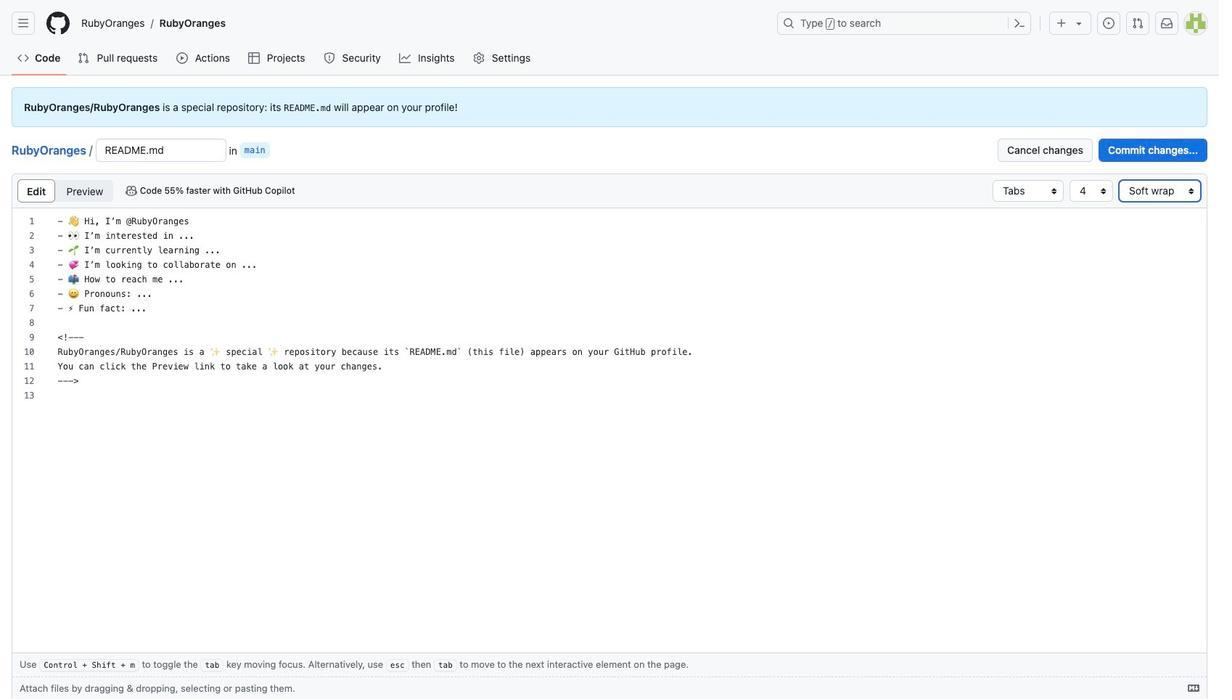 Task type: locate. For each thing, give the bounding box(es) containing it.
table image
[[249, 52, 260, 64]]

play image
[[177, 52, 188, 64]]

list
[[76, 12, 769, 35]]

banner
[[0, 0, 1220, 76]]

region
[[12, 208, 1207, 699]]

git pull request image
[[1133, 17, 1144, 29]]

homepage image
[[46, 12, 70, 35]]

shield image
[[324, 52, 335, 64]]

None text field
[[46, 208, 1207, 406]]

inbox image
[[1162, 17, 1173, 29]]

None file field
[[12, 677, 1207, 699]]

code image
[[17, 52, 29, 64]]



Task type: vqa. For each thing, say whether or not it's contained in the screenshot.
issue opened image
yes



Task type: describe. For each thing, give the bounding box(es) containing it.
graph image
[[400, 52, 411, 64]]

styling with markdown is supported tooltip
[[1188, 682, 1200, 694]]

triangle down image
[[1074, 17, 1085, 29]]

issue opened image
[[1104, 17, 1115, 29]]

command palette image
[[1014, 17, 1026, 29]]

git pull request image
[[78, 52, 90, 64]]

gear image
[[474, 52, 485, 64]]

styling with markdown is supported image
[[1188, 682, 1200, 694]]

copilot image
[[125, 185, 137, 197]]

edit mode element
[[17, 179, 114, 203]]

File name text field
[[96, 139, 225, 161]]



